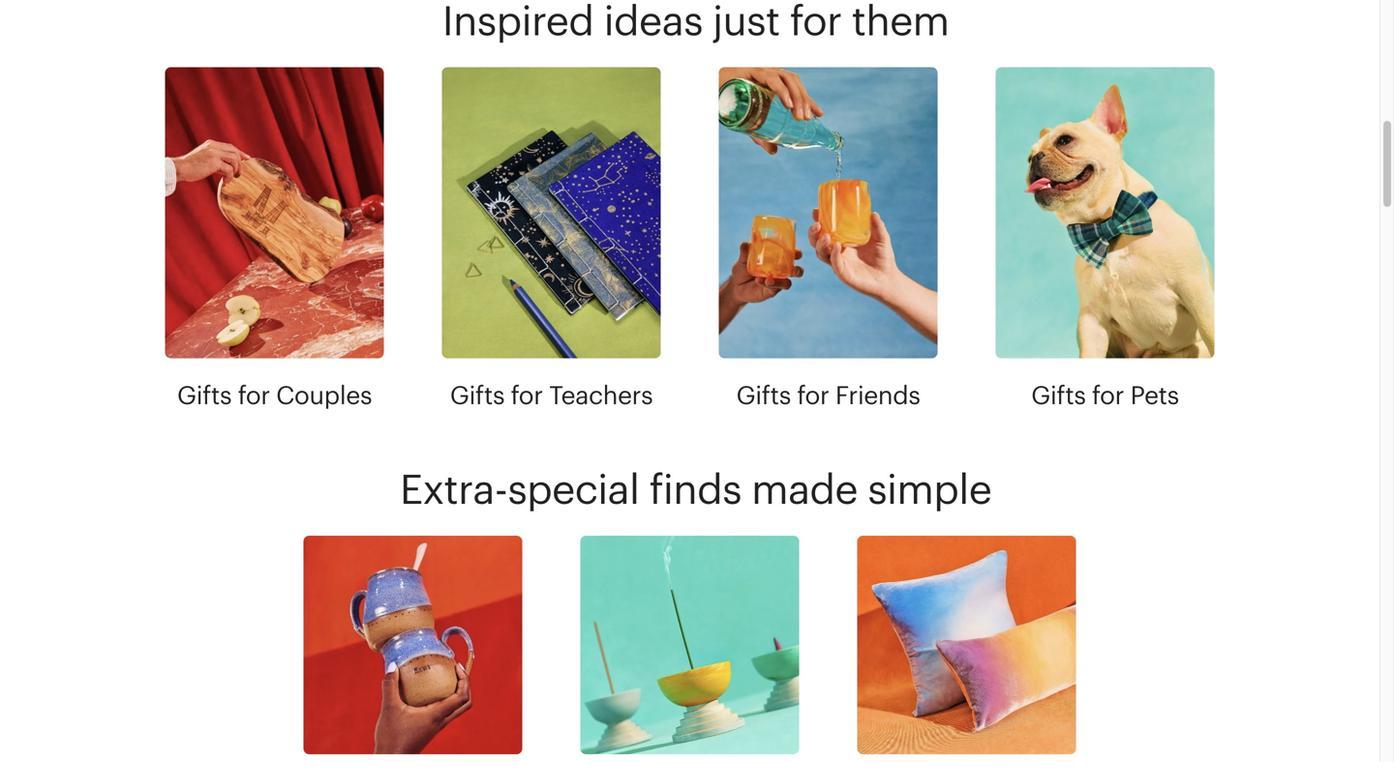 Task type: describe. For each thing, give the bounding box(es) containing it.
gifts for couples
[[177, 382, 372, 410]]

gifts under $30 image
[[857, 536, 1076, 755]]

teachers
[[549, 382, 653, 410]]

gifts for pets image
[[996, 67, 1215, 359]]

couples
[[276, 382, 372, 410]]

gifts for gifts for teachers
[[450, 382, 505, 410]]

gifts for couples image
[[165, 67, 384, 359]]

gifts for gifts for couples
[[177, 382, 232, 410]]

gifts for friends
[[736, 382, 920, 410]]

gifts for teachers
[[450, 382, 653, 410]]

extra-special finds made simple
[[400, 467, 992, 513]]

personalized gifts image
[[304, 536, 522, 755]]

made
[[751, 467, 858, 513]]

special
[[508, 467, 639, 513]]

for for couples
[[238, 382, 270, 410]]



Task type: locate. For each thing, give the bounding box(es) containing it.
2 gifts from the left
[[450, 382, 505, 410]]

3 gifts from the left
[[736, 382, 791, 410]]

for for friends
[[797, 382, 829, 410]]

gifts for pets
[[1031, 382, 1179, 410]]

2 for from the left
[[511, 382, 543, 410]]

for for pets
[[1092, 382, 1124, 410]]

gifts for gifts for friends
[[736, 382, 791, 410]]

3 for from the left
[[797, 382, 829, 410]]

gifts for teachers image
[[442, 67, 661, 359]]

gifts for friends image
[[719, 67, 938, 359]]

for left couples
[[238, 382, 270, 410]]

extra-
[[400, 467, 508, 513]]

for left the friends
[[797, 382, 829, 410]]

gifts for gifts for pets
[[1031, 382, 1086, 410]]

for
[[238, 382, 270, 410], [511, 382, 543, 410], [797, 382, 829, 410], [1092, 382, 1124, 410]]

for left pets
[[1092, 382, 1124, 410]]

4 for from the left
[[1092, 382, 1124, 410]]

for left teachers
[[511, 382, 543, 410]]

1 for from the left
[[238, 382, 270, 410]]

for for teachers
[[511, 382, 543, 410]]

friends
[[835, 382, 920, 410]]

pets
[[1130, 382, 1179, 410]]

finds
[[649, 467, 741, 513]]

gifts
[[177, 382, 232, 410], [450, 382, 505, 410], [736, 382, 791, 410], [1031, 382, 1086, 410]]

simple
[[868, 467, 992, 513]]

last minute gifts image
[[580, 536, 799, 755]]

4 gifts from the left
[[1031, 382, 1086, 410]]

1 gifts from the left
[[177, 382, 232, 410]]



Task type: vqa. For each thing, say whether or not it's contained in the screenshot.
"the" within The nicest collar which my kitty ever had, therefore a lovely Christmas present for both her and me. ⭐️ Both colour and size fit her perfectly, and the texture is satiny smooth, absolutely as to be desired. The
no



